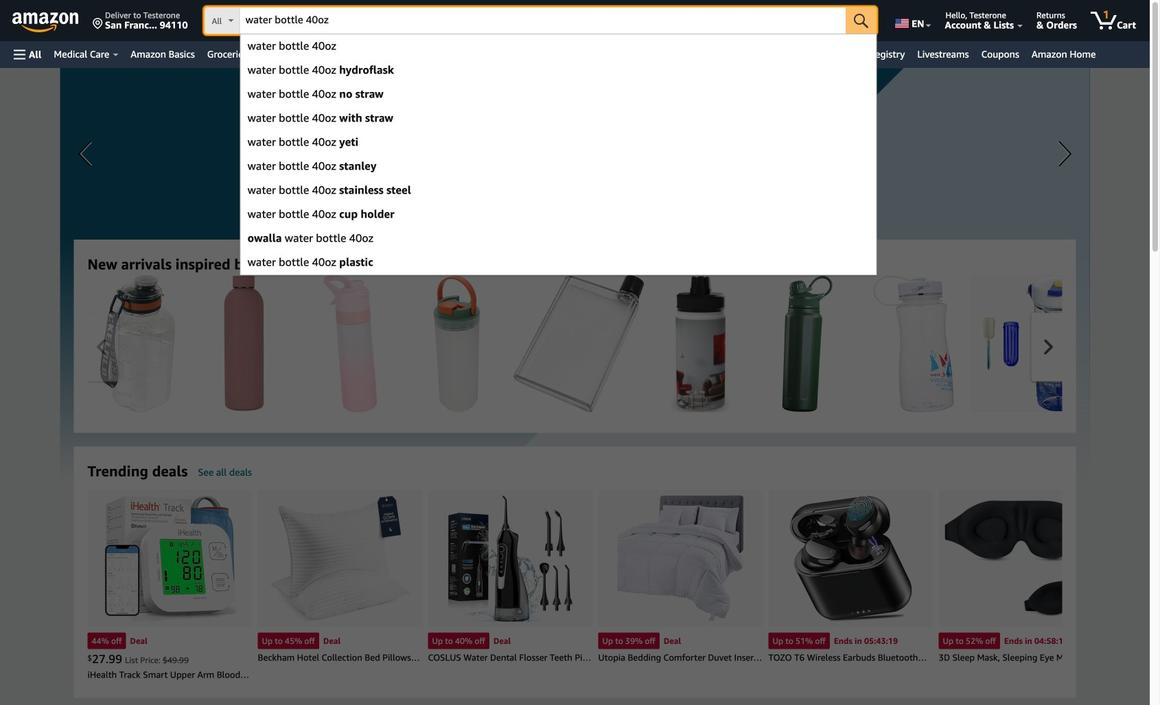 Task type: locate. For each thing, give the bounding box(es) containing it.
2 list from the top
[[88, 490, 1161, 684]]

list
[[88, 275, 1161, 412], [88, 490, 1161, 684]]

utopia bedding comforter duvet insert - quilted comforter with corner tabs - box stitched down alternative comforter image
[[618, 496, 744, 622]]

navigation navigation
[[0, 0, 1150, 275]]

amazon image
[[12, 12, 79, 33]]

bestoyard stainless steel cup big water jug outdoor water bottle milk carton water bottle drink bottle motivational... image
[[782, 275, 833, 412]]

0 vertical spatial list
[[88, 275, 1161, 412]]

flat water bottle, 350ml/420ml book drink water bottle, bpa free water flask, leak proof water container, portable paper... image
[[513, 275, 645, 412]]

None submit
[[846, 7, 877, 34]]

main content
[[0, 68, 1161, 705]]

1 vertical spatial list
[[88, 490, 1161, 684]]

None search field
[[204, 7, 877, 36]]

start the new year with peace of mind. ring. works with alexa. image
[[60, 68, 1090, 480]]

hemoton kettle workout water bottle sports water bottles portable water bottle sport water bottles sports water jug tea... image
[[874, 275, 955, 412]]

1 list from the top
[[88, 275, 1161, 412]]

coslus water dental flosser teeth pick: portable cordless oral irrigator 300ml rechargeable travel irrigation cleaner... image
[[448, 496, 574, 622]]

nolitoy sports cup water bottles drink bottles cycling riding water bottle water bottle for work drinking water bottle... image
[[433, 275, 480, 412]]

ihealth track smart upper arm blood pressure monitor with wide range cuff that fits standard to large adult arms,... image
[[104, 496, 236, 622]]

amosfun water cup gallon water bottles beverages bottles one gallon water bottle drinking tumbler water gallon coffee... image
[[323, 275, 377, 412]]



Task type: vqa. For each thing, say whether or not it's contained in the screenshot.
'3D Sleep Mask, Sleeping Eye Mask for Women Men, Contoured Cup Night Blindfold, Luxury Light Blocking Eye Cover, Molded...' image
yes



Task type: describe. For each thing, give the bounding box(es) containing it.
water bottle image
[[671, 275, 732, 412]]

tozo t6 wireless earbuds bluetooth 5.3 headphones, ergonomic design in-ear headset, 50hrs playtime with wireless charging... image
[[790, 496, 913, 622]]

Search Amazon text field
[[240, 8, 846, 34]]

lenine water bottle with straw water bottle filter cute water bottles for school reusable sports water jug clear water... image
[[971, 275, 1094, 412]]

none search field inside navigation "navigation"
[[204, 7, 877, 36]]

none submit inside search field
[[846, 7, 877, 34]]

beckham hotel collection bed pillows for sleeping… image
[[270, 496, 411, 622]]

3d sleep mask, sleeping eye mask for women men, contoured cup night blindfold, luxury light blocking eye cover, molded... image
[[945, 500, 1099, 617]]

750ml large capacity stainless steel small mouth thermos cup engraved handle portable outdoor sports water bottle (dk.pink) image
[[223, 275, 264, 412]]

kichvoe sports water bottle, large plastic water bottle 1.6 l portable sports drinking travel water bottle camping water... image
[[100, 275, 175, 412]]



